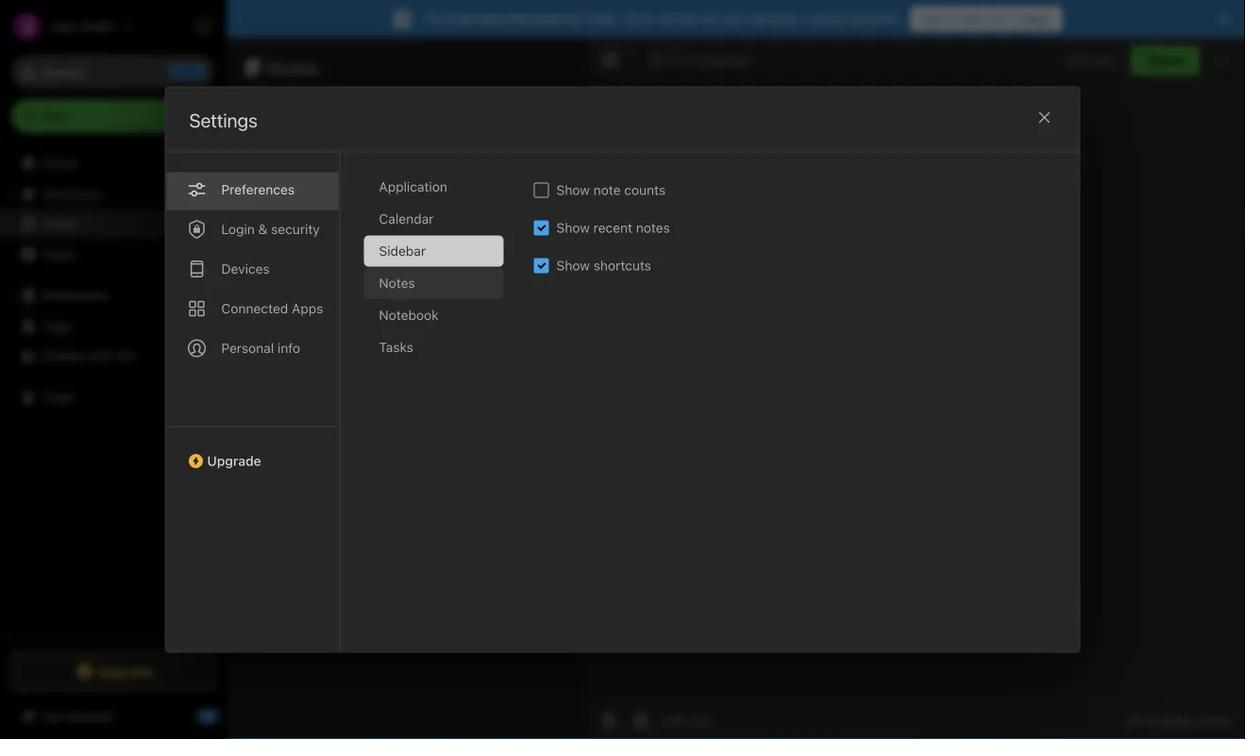 Task type: describe. For each thing, give the bounding box(es) containing it.
&
[[258, 221, 268, 237]]

first
[[668, 53, 693, 67]]

settings inside tooltip
[[238, 19, 287, 33]]

show for show note counts
[[557, 182, 590, 198]]

sidebar
[[379, 243, 426, 259]]

personal info
[[221, 340, 300, 356]]

show for show recent notes
[[557, 220, 590, 236]]

1 vertical spatial upgrade button
[[11, 653, 215, 690]]

tab list for show note counts
[[364, 171, 519, 652]]

notebooks
[[43, 288, 109, 303]]

only
[[1066, 53, 1092, 67]]

show recent notes
[[557, 220, 670, 236]]

add a reminder image
[[598, 709, 621, 732]]

it
[[948, 11, 957, 26]]

tasks inside tasks tab
[[379, 340, 414, 355]]

Search text field
[[25, 55, 202, 89]]

tree containing home
[[0, 148, 227, 636]]

notebooks link
[[0, 281, 226, 311]]

me
[[117, 348, 136, 364]]

expand notebooks image
[[5, 288, 20, 303]]

all changes saved
[[1128, 714, 1231, 728]]

7
[[1011, 11, 1018, 26]]

settings image
[[193, 15, 215, 38]]

home link
[[0, 148, 227, 179]]

notes inside "tree"
[[42, 216, 78, 231]]

shared with me
[[42, 348, 136, 364]]

anytime.
[[850, 11, 902, 26]]

info
[[278, 340, 300, 356]]

tasks inside tasks button
[[42, 246, 76, 262]]

evernote
[[449, 11, 505, 26]]

trash
[[42, 390, 75, 405]]

0 horizontal spatial personal
[[221, 340, 274, 356]]

devices.
[[750, 11, 801, 26]]

Show recent notes checkbox
[[534, 221, 549, 236]]

get it free for 7 days button
[[911, 7, 1063, 31]]

a few minutes ago
[[251, 205, 348, 219]]

days
[[1022, 11, 1052, 26]]

devices
[[221, 261, 270, 277]]

note window element
[[587, 38, 1246, 740]]

share button
[[1131, 45, 1200, 76]]

tab list for calendar
[[166, 153, 340, 652]]

counts
[[625, 182, 666, 198]]

recent
[[594, 220, 633, 236]]

notes tab
[[364, 268, 504, 299]]

tags button
[[0, 311, 226, 341]]

calendar
[[379, 211, 434, 227]]

apps
[[292, 301, 323, 316]]

shortcuts button
[[0, 179, 226, 209]]

a
[[251, 205, 257, 219]]

all
[[1128, 714, 1142, 728]]

saved
[[1197, 714, 1231, 728]]

show shortcuts
[[557, 258, 652, 273]]

all
[[702, 11, 716, 26]]

add tag image
[[630, 709, 653, 732]]

close image
[[1034, 106, 1056, 129]]

first notebook
[[668, 53, 752, 67]]



Task type: locate. For each thing, give the bounding box(es) containing it.
upgrade for bottom upgrade popup button
[[98, 664, 154, 679]]

0 vertical spatial personal
[[508, 11, 562, 26]]

tab list containing application
[[364, 171, 519, 652]]

notebook down your
[[696, 53, 752, 67]]

show right the show recent notes option
[[557, 220, 590, 236]]

tags
[[43, 318, 71, 334]]

0 horizontal spatial notes
[[42, 216, 78, 231]]

for for 7
[[989, 11, 1007, 26]]

notebook
[[696, 53, 752, 67], [379, 307, 439, 323]]

notebook down notes tab
[[379, 307, 439, 323]]

free:
[[587, 11, 618, 26]]

for
[[566, 11, 583, 26], [989, 11, 1007, 26]]

0 vertical spatial settings
[[238, 19, 287, 33]]

1 vertical spatial personal
[[221, 340, 274, 356]]

new button
[[11, 99, 215, 133]]

upgrade for top upgrade popup button
[[207, 453, 261, 469]]

show right show note counts 'option'
[[557, 182, 590, 198]]

minutes
[[283, 205, 325, 219]]

3 show from the top
[[557, 258, 590, 273]]

1 vertical spatial settings
[[189, 109, 258, 131]]

sidebar tab
[[364, 236, 504, 267]]

0 vertical spatial upgrade
[[207, 453, 261, 469]]

1 horizontal spatial tasks
[[379, 340, 414, 355]]

1 vertical spatial upgrade
[[98, 664, 154, 679]]

1 vertical spatial tasks
[[379, 340, 414, 355]]

1 for from the left
[[566, 11, 583, 26]]

settings tooltip
[[210, 8, 302, 45]]

ago
[[328, 205, 348, 219]]

None search field
[[25, 55, 202, 89]]

sync
[[625, 11, 655, 26]]

0 vertical spatial tasks
[[42, 246, 76, 262]]

your
[[720, 11, 747, 26]]

personal right the evernote
[[508, 11, 562, 26]]

free
[[960, 11, 986, 26]]

notebook inside notebook 'tab'
[[379, 307, 439, 323]]

for for free:
[[566, 11, 583, 26]]

notes inside tab
[[379, 275, 415, 291]]

for inside button
[[989, 11, 1007, 26]]

settings up untitled
[[189, 109, 258, 131]]

tab list containing preferences
[[166, 153, 340, 652]]

personal
[[508, 11, 562, 26], [221, 340, 274, 356]]

settings
[[238, 19, 287, 33], [189, 109, 258, 131]]

untitled
[[251, 146, 301, 162]]

2 show from the top
[[557, 220, 590, 236]]

0 vertical spatial notes
[[267, 57, 319, 79]]

tasks button
[[0, 239, 226, 269]]

trash link
[[0, 383, 226, 413]]

for left '7'
[[989, 11, 1007, 26]]

get
[[922, 11, 945, 26]]

for left free:
[[566, 11, 583, 26]]

changes
[[1145, 714, 1194, 728]]

0 vertical spatial notebook
[[696, 53, 752, 67]]

settings right settings image
[[238, 19, 287, 33]]

try
[[425, 11, 446, 26]]

upgrade button
[[166, 426, 340, 477], [11, 653, 215, 690]]

shortcuts
[[594, 258, 652, 273]]

Show note counts checkbox
[[534, 183, 549, 198]]

0 vertical spatial upgrade button
[[166, 426, 340, 477]]

login
[[221, 221, 255, 237]]

show note counts
[[557, 182, 666, 198]]

1 horizontal spatial notes
[[267, 57, 319, 79]]

tab list
[[166, 153, 340, 652], [364, 171, 519, 652]]

application tab
[[364, 171, 504, 203]]

across
[[659, 11, 699, 26]]

home
[[42, 155, 78, 171]]

notes
[[267, 57, 319, 79], [42, 216, 78, 231], [379, 275, 415, 291]]

tasks
[[42, 246, 76, 262], [379, 340, 414, 355]]

Note Editor text field
[[587, 128, 1246, 701]]

2 horizontal spatial notes
[[379, 275, 415, 291]]

notebook tab
[[364, 300, 504, 331]]

new
[[42, 108, 69, 124]]

notes link
[[0, 209, 226, 239]]

security
[[271, 221, 320, 237]]

notes down the shortcuts
[[42, 216, 78, 231]]

1 horizontal spatial tab list
[[364, 171, 519, 652]]

show
[[557, 182, 590, 198], [557, 220, 590, 236], [557, 258, 590, 273]]

get it free for 7 days
[[922, 11, 1052, 26]]

0 horizontal spatial tab list
[[166, 153, 340, 652]]

login & security
[[221, 221, 320, 237]]

cancel
[[804, 11, 846, 26]]

0 horizontal spatial upgrade
[[98, 664, 154, 679]]

2 for from the left
[[989, 11, 1007, 26]]

try evernote personal for free: sync across all your devices. cancel anytime.
[[425, 11, 902, 26]]

tasks tab
[[364, 332, 504, 363]]

1 show from the top
[[557, 182, 590, 198]]

show right show shortcuts option
[[557, 258, 590, 273]]

1 horizontal spatial personal
[[508, 11, 562, 26]]

notes
[[636, 220, 670, 236]]

tasks down notebook 'tab' at the left of page
[[379, 340, 414, 355]]

show for show shortcuts
[[557, 258, 590, 273]]

first notebook button
[[644, 47, 759, 74]]

0 horizontal spatial tasks
[[42, 246, 76, 262]]

preferences
[[221, 182, 295, 197]]

shortcuts
[[43, 186, 102, 201]]

0 horizontal spatial notebook
[[379, 307, 439, 323]]

only you
[[1066, 53, 1116, 67]]

notes down settings tooltip
[[267, 57, 319, 79]]

application
[[379, 179, 448, 195]]

with
[[88, 348, 114, 364]]

share
[[1148, 52, 1184, 68]]

1 vertical spatial notes
[[42, 216, 78, 231]]

0 horizontal spatial for
[[566, 11, 583, 26]]

shared with me link
[[0, 341, 226, 371]]

0 vertical spatial show
[[557, 182, 590, 198]]

tree
[[0, 148, 227, 636]]

upgrade inside tab list
[[207, 453, 261, 469]]

tasks up notebooks
[[42, 246, 76, 262]]

few
[[261, 205, 280, 219]]

2 vertical spatial show
[[557, 258, 590, 273]]

1 vertical spatial show
[[557, 220, 590, 236]]

personal down 'connected'
[[221, 340, 274, 356]]

connected
[[221, 301, 288, 316]]

you
[[1096, 53, 1116, 67]]

notebook inside first notebook button
[[696, 53, 752, 67]]

1 vertical spatial notebook
[[379, 307, 439, 323]]

connected apps
[[221, 301, 323, 316]]

shared
[[42, 348, 85, 364]]

expand note image
[[600, 49, 622, 72]]

1 horizontal spatial notebook
[[696, 53, 752, 67]]

1 horizontal spatial upgrade
[[207, 453, 261, 469]]

upgrade
[[207, 453, 261, 469], [98, 664, 154, 679]]

notes down sidebar
[[379, 275, 415, 291]]

1 horizontal spatial for
[[989, 11, 1007, 26]]

note
[[594, 182, 621, 198]]

2 vertical spatial notes
[[379, 275, 415, 291]]

Show shortcuts checkbox
[[534, 258, 549, 273]]

calendar tab
[[364, 204, 504, 235]]



Task type: vqa. For each thing, say whether or not it's contained in the screenshot.
'Show shortcuts' checkbox
yes



